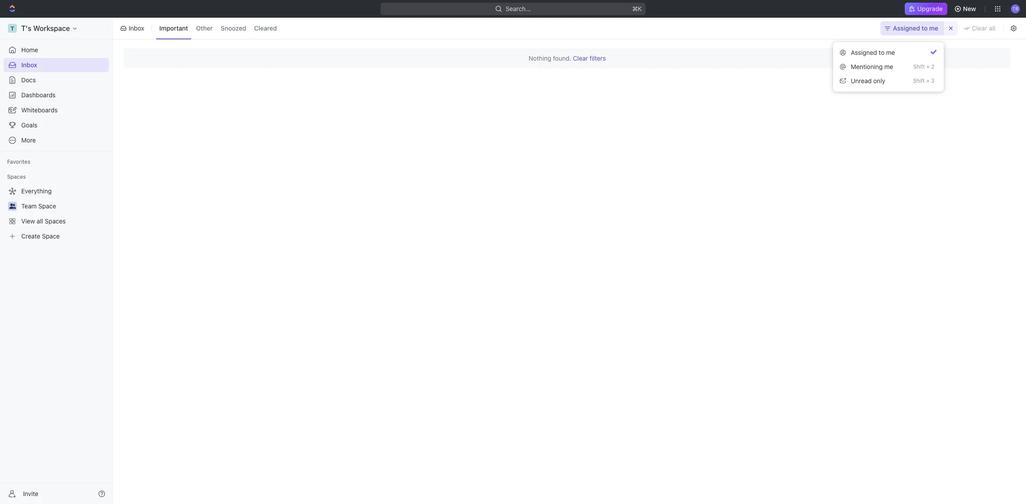 Task type: vqa. For each thing, say whether or not it's contained in the screenshot.
Agency Management, , "element"
no



Task type: locate. For each thing, give the bounding box(es) containing it.
1 vertical spatial assigned to me
[[851, 49, 895, 56]]

me down upgrade on the right of the page
[[930, 24, 939, 32]]

1 horizontal spatial assigned
[[894, 24, 921, 32]]

clear inside button
[[972, 24, 988, 32]]

shift
[[914, 63, 925, 70], [914, 77, 925, 84]]

new button
[[951, 2, 982, 16]]

0 horizontal spatial inbox
[[21, 61, 37, 69]]

clear left filters
[[573, 54, 588, 62]]

me down assigned to me button
[[885, 63, 894, 70]]

0 vertical spatial me
[[930, 24, 939, 32]]

filters
[[590, 54, 606, 62]]

tree
[[4, 184, 109, 243]]

to up mentioning me
[[879, 49, 885, 56]]

search...
[[506, 5, 531, 12]]

shift + 3
[[914, 77, 935, 84]]

other
[[196, 24, 213, 32]]

assigned to me
[[894, 24, 939, 32], [851, 49, 895, 56]]

assigned up "mentioning"
[[851, 49, 878, 56]]

me
[[930, 24, 939, 32], [887, 49, 895, 56], [885, 63, 894, 70]]

shift left 2
[[914, 63, 925, 70]]

+
[[927, 63, 930, 70], [927, 77, 930, 84]]

clear
[[972, 24, 988, 32], [573, 54, 588, 62]]

1 vertical spatial assigned
[[851, 49, 878, 56]]

0 vertical spatial to
[[922, 24, 928, 32]]

important
[[159, 24, 188, 32]]

unread
[[851, 77, 872, 85]]

dashboards link
[[4, 88, 109, 102]]

assigned down 'upgrade' link
[[894, 24, 921, 32]]

inbox left important
[[129, 24, 144, 32]]

0 vertical spatial +
[[927, 63, 930, 70]]

tab list
[[155, 16, 282, 41]]

important button
[[156, 21, 191, 35]]

0 horizontal spatial assigned
[[851, 49, 878, 56]]

1 horizontal spatial clear
[[972, 24, 988, 32]]

+ left the 3
[[927, 77, 930, 84]]

snoozed button
[[218, 21, 249, 35]]

0 vertical spatial inbox
[[129, 24, 144, 32]]

goals link
[[4, 118, 109, 132]]

to
[[922, 24, 928, 32], [879, 49, 885, 56]]

2 vertical spatial me
[[885, 63, 894, 70]]

0 vertical spatial clear
[[972, 24, 988, 32]]

1 + from the top
[[927, 63, 930, 70]]

1 horizontal spatial to
[[922, 24, 928, 32]]

inbox
[[129, 24, 144, 32], [21, 61, 37, 69]]

me up mentioning me
[[887, 49, 895, 56]]

0 horizontal spatial to
[[879, 49, 885, 56]]

upgrade
[[918, 5, 943, 12]]

whiteboards link
[[4, 103, 109, 117]]

cleared
[[254, 24, 277, 32]]

dashboards
[[21, 91, 56, 99]]

1 vertical spatial +
[[927, 77, 930, 84]]

assigned to me button
[[881, 21, 944, 35]]

1 vertical spatial inbox
[[21, 61, 37, 69]]

spaces
[[7, 174, 26, 180]]

mentioning
[[851, 63, 883, 70]]

1 vertical spatial shift
[[914, 77, 925, 84]]

+ left 2
[[927, 63, 930, 70]]

1 vertical spatial me
[[887, 49, 895, 56]]

assigned inside assigned to me button
[[851, 49, 878, 56]]

all
[[989, 24, 996, 32]]

0 horizontal spatial clear
[[573, 54, 588, 62]]

2
[[932, 63, 935, 70]]

0 vertical spatial shift
[[914, 63, 925, 70]]

assigned to me down 'upgrade' link
[[894, 24, 939, 32]]

inbox link
[[4, 58, 109, 72]]

1 vertical spatial clear
[[573, 54, 588, 62]]

to down 'upgrade' link
[[922, 24, 928, 32]]

+ for me
[[927, 63, 930, 70]]

2 + from the top
[[927, 77, 930, 84]]

0 vertical spatial assigned to me
[[894, 24, 939, 32]]

assigned to me button
[[837, 46, 941, 60]]

0 vertical spatial assigned
[[894, 24, 921, 32]]

shift for me
[[914, 63, 925, 70]]

shift left the 3
[[914, 77, 925, 84]]

inbox down home
[[21, 61, 37, 69]]

clear left all
[[972, 24, 988, 32]]

clear all
[[972, 24, 996, 32]]

1 vertical spatial to
[[879, 49, 885, 56]]

assigned
[[894, 24, 921, 32], [851, 49, 878, 56]]

sidebar navigation
[[0, 18, 113, 504]]

assigned to me up mentioning me
[[851, 49, 895, 56]]



Task type: describe. For each thing, give the bounding box(es) containing it.
shift + 2
[[914, 63, 935, 70]]

favorites
[[7, 158, 30, 165]]

3
[[932, 77, 935, 84]]

+ for only
[[927, 77, 930, 84]]

clear inside nothing found. clear filters
[[573, 54, 588, 62]]

⌘k
[[633, 5, 642, 12]]

mentioning me
[[851, 63, 894, 70]]

me inside button
[[887, 49, 895, 56]]

to inside button
[[879, 49, 885, 56]]

goals
[[21, 121, 37, 129]]

docs
[[21, 76, 36, 84]]

assigned to me inside button
[[851, 49, 895, 56]]

cleared button
[[251, 21, 280, 35]]

clear filters button
[[573, 54, 606, 62]]

whiteboards
[[21, 106, 58, 114]]

upgrade link
[[905, 3, 948, 15]]

snoozed
[[221, 24, 246, 32]]

favorites button
[[4, 157, 34, 167]]

clear all button
[[960, 21, 1001, 35]]

other button
[[193, 21, 216, 35]]

assigned inside assigned to me dropdown button
[[894, 24, 921, 32]]

invite
[[23, 490, 38, 497]]

tree inside sidebar navigation
[[4, 184, 109, 243]]

new
[[964, 5, 977, 12]]

shift for only
[[914, 77, 925, 84]]

me inside dropdown button
[[930, 24, 939, 32]]

home
[[21, 46, 38, 54]]

found.
[[553, 54, 572, 62]]

nothing
[[529, 54, 552, 62]]

nothing found. clear filters
[[529, 54, 606, 62]]

unread only
[[851, 77, 886, 85]]

home link
[[4, 43, 109, 57]]

tab list containing important
[[155, 16, 282, 41]]

only
[[874, 77, 886, 85]]

docs link
[[4, 73, 109, 87]]

1 horizontal spatial inbox
[[129, 24, 144, 32]]

inbox inside inbox "link"
[[21, 61, 37, 69]]

to inside dropdown button
[[922, 24, 928, 32]]

assigned to me inside dropdown button
[[894, 24, 939, 32]]



